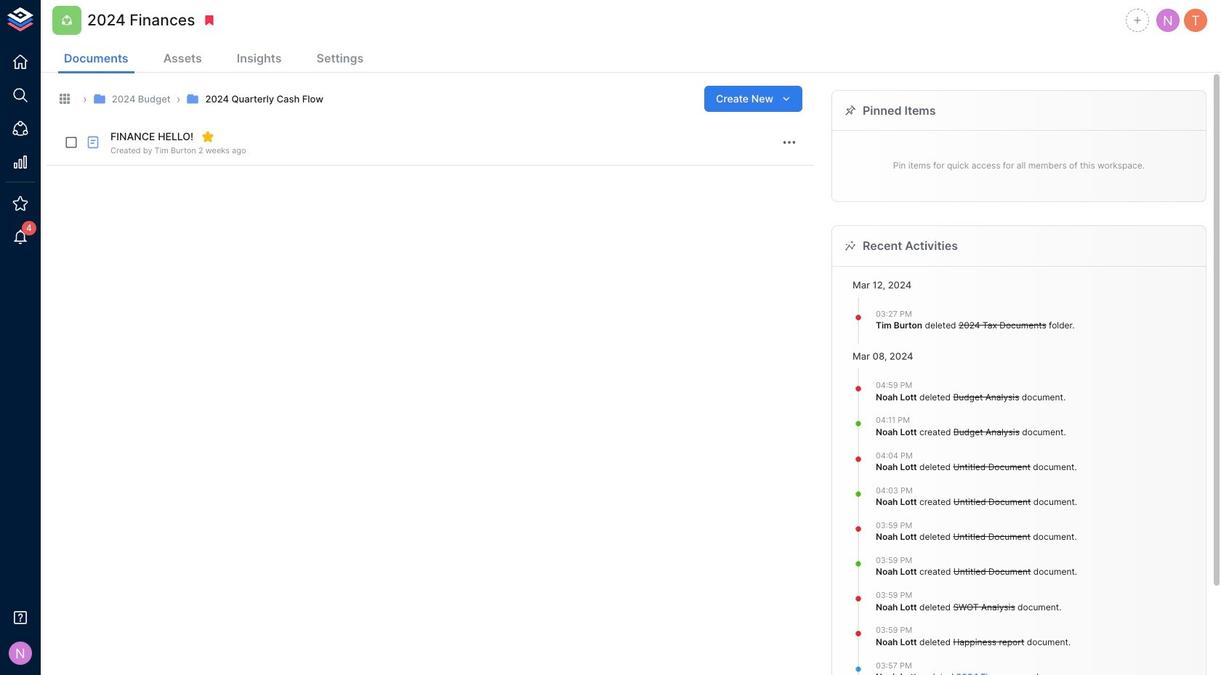 Task type: describe. For each thing, give the bounding box(es) containing it.
remove bookmark image
[[203, 14, 216, 27]]



Task type: vqa. For each thing, say whether or not it's contained in the screenshot.
Remove Favorite icon
yes



Task type: locate. For each thing, give the bounding box(es) containing it.
remove favorite image
[[202, 130, 215, 143]]



